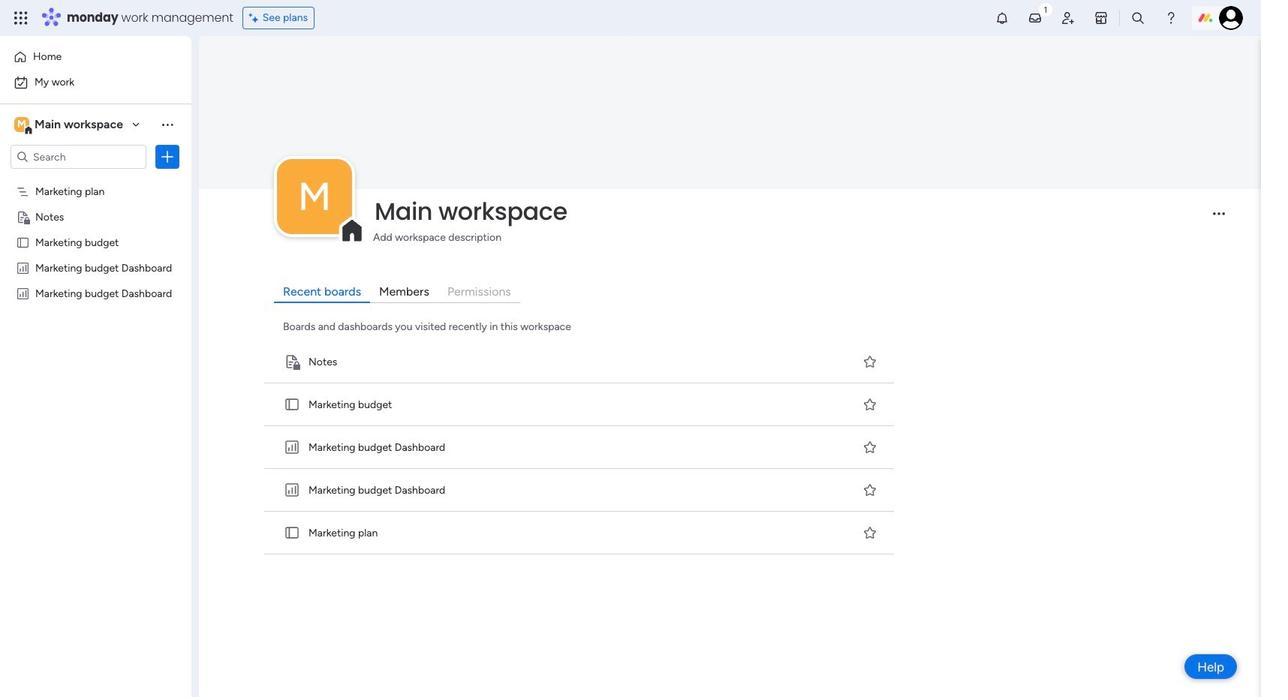 Task type: vqa. For each thing, say whether or not it's contained in the screenshot.
the left Integration
no



Task type: describe. For each thing, give the bounding box(es) containing it.
1 vertical spatial workspace image
[[277, 159, 352, 235]]

1 vertical spatial private board image
[[284, 354, 300, 370]]

0 vertical spatial option
[[9, 45, 182, 69]]

invite members image
[[1061, 11, 1076, 26]]

0 vertical spatial workspace image
[[14, 116, 29, 133]]

1 add to favorites image from the top
[[863, 354, 878, 369]]

search everything image
[[1131, 11, 1146, 26]]

2 vertical spatial public dashboard image
[[284, 482, 300, 499]]

Search in workspace field
[[32, 148, 125, 166]]

notifications image
[[995, 11, 1010, 26]]

1 vertical spatial option
[[9, 71, 182, 95]]

2 add to favorites image from the top
[[863, 397, 878, 412]]

0 vertical spatial public board image
[[16, 235, 30, 249]]

1 vertical spatial public board image
[[284, 397, 300, 413]]

kendall parks image
[[1219, 6, 1243, 30]]

add to favorites image for the bottommost public dashboard image
[[863, 483, 878, 498]]

workspace options image
[[160, 117, 175, 132]]



Task type: locate. For each thing, give the bounding box(es) containing it.
add to favorites image for middle public dashboard image
[[863, 440, 878, 455]]

2 vertical spatial add to favorites image
[[863, 525, 878, 540]]

1 vertical spatial add to favorites image
[[863, 483, 878, 498]]

1 add to favorites image from the top
[[863, 440, 878, 455]]

option
[[9, 45, 182, 69], [9, 71, 182, 95], [0, 178, 191, 181]]

workspace image
[[14, 116, 29, 133], [277, 159, 352, 235]]

None field
[[371, 196, 1200, 228]]

options image
[[160, 149, 175, 164]]

public dashboard image
[[16, 286, 30, 300]]

private board image
[[16, 209, 30, 224], [284, 354, 300, 370]]

0 vertical spatial private board image
[[16, 209, 30, 224]]

1 vertical spatial public dashboard image
[[284, 439, 300, 456]]

public board image
[[284, 525, 300, 542]]

2 vertical spatial option
[[0, 178, 191, 181]]

see plans image
[[249, 10, 263, 26]]

public dashboard image
[[16, 261, 30, 275], [284, 439, 300, 456], [284, 482, 300, 499]]

3 add to favorites image from the top
[[863, 525, 878, 540]]

add to favorites image
[[863, 354, 878, 369], [863, 397, 878, 412]]

v2 ellipsis image
[[1213, 212, 1225, 225]]

update feed image
[[1028, 11, 1043, 26]]

public board image
[[16, 235, 30, 249], [284, 397, 300, 413]]

0 vertical spatial public dashboard image
[[16, 261, 30, 275]]

1 vertical spatial add to favorites image
[[863, 397, 878, 412]]

0 vertical spatial add to favorites image
[[863, 354, 878, 369]]

help image
[[1164, 11, 1179, 26]]

add to favorites image for public board icon
[[863, 525, 878, 540]]

2 add to favorites image from the top
[[863, 483, 878, 498]]

1 horizontal spatial workspace image
[[277, 159, 352, 235]]

list box
[[0, 175, 191, 509]]

monday marketplace image
[[1094, 11, 1109, 26]]

0 horizontal spatial private board image
[[16, 209, 30, 224]]

quick search results list box
[[261, 341, 899, 555]]

add to favorites image
[[863, 440, 878, 455], [863, 483, 878, 498], [863, 525, 878, 540]]

1 horizontal spatial public board image
[[284, 397, 300, 413]]

select product image
[[14, 11, 29, 26]]

1 horizontal spatial private board image
[[284, 354, 300, 370]]

1 image
[[1039, 1, 1053, 18]]

0 horizontal spatial public board image
[[16, 235, 30, 249]]

workspace selection element
[[14, 116, 125, 135]]

0 horizontal spatial workspace image
[[14, 116, 29, 133]]

0 vertical spatial add to favorites image
[[863, 440, 878, 455]]



